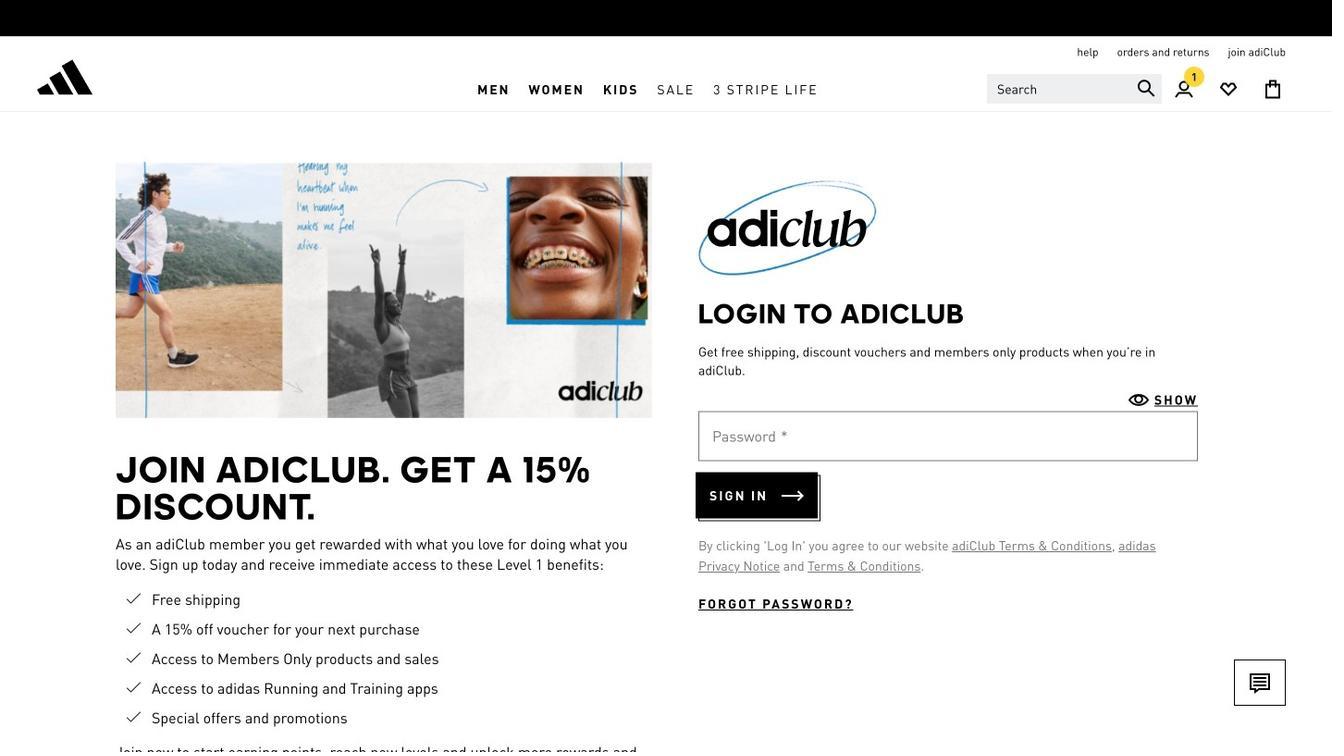 Task type: locate. For each thing, give the bounding box(es) containing it.
adiclub account portal teaser image
[[116, 162, 652, 418]]

Search field
[[987, 74, 1162, 104]]



Task type: describe. For each thing, give the bounding box(es) containing it.
main navigation element
[[318, 68, 978, 111]]

top image image
[[680, 162, 895, 276]]

Password password field
[[699, 411, 1198, 461]]



Task type: vqa. For each thing, say whether or not it's contained in the screenshot.
Main Navigation Element
yes



